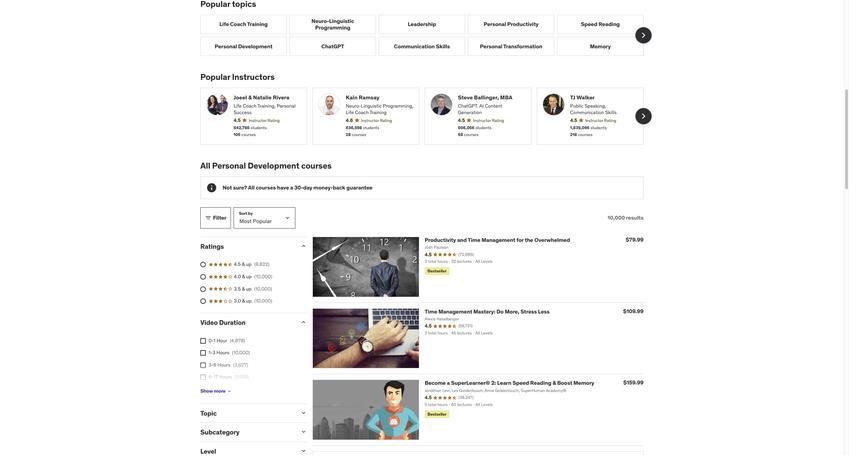 Task type: describe. For each thing, give the bounding box(es) containing it.
4.5 for steve
[[458, 117, 465, 123]]

17
[[214, 375, 218, 381]]

17+ hours
[[209, 387, 230, 393]]

0 vertical spatial a
[[290, 184, 293, 191]]

joeel & natalie rivera life coach training, personal success
[[234, 94, 296, 116]]

coach inside "kain ramsay neuro-linguistic programming, life coach training"
[[355, 110, 369, 116]]

walker
[[577, 94, 595, 101]]

programming,
[[383, 103, 413, 109]]

kain ramsay neuro-linguistic programming, life coach training
[[346, 94, 413, 116]]

0 vertical spatial productivity
[[507, 21, 539, 28]]

& for joeel
[[248, 94, 252, 101]]

joeel
[[234, 94, 247, 101]]

personal for personal transformation
[[480, 43, 503, 50]]

4.5 for tj
[[570, 117, 577, 123]]

1 vertical spatial development
[[248, 161, 300, 171]]

time management mastery: do more, stress less link
[[425, 308, 550, 315]]

4.5 up "4.0"
[[234, 262, 241, 268]]

coach inside joeel & natalie rivera life coach training, personal success
[[243, 103, 257, 109]]

mba
[[500, 94, 513, 101]]

1 vertical spatial speed
[[513, 380, 529, 387]]

small image inside filter button
[[205, 215, 212, 222]]

$109.99
[[623, 308, 644, 315]]

speed inside "carousel" 'element'
[[581, 21, 598, 28]]

hour
[[217, 338, 227, 344]]

personal up not
[[212, 161, 246, 171]]

steve ballinger, mba chatgpt, ai content generation
[[458, 94, 513, 116]]

more,
[[505, 308, 520, 315]]

10,000
[[608, 215, 625, 221]]

1
[[214, 338, 216, 344]]

0 vertical spatial all
[[200, 161, 210, 171]]

courses for 105
[[242, 132, 256, 137]]

small image for subcategory
[[300, 429, 307, 436]]

1-
[[209, 350, 213, 356]]

hours right 17+
[[217, 387, 230, 393]]

public
[[570, 103, 584, 109]]

(10,000) for 3.0 & up (10,000)
[[254, 298, 272, 305]]

carousel element containing neuro-linguistic programming
[[200, 15, 652, 56]]

1 horizontal spatial all
[[248, 184, 255, 191]]

subcategory button
[[200, 429, 295, 437]]

1 horizontal spatial a
[[447, 380, 450, 387]]

xsmall image for 1-
[[200, 351, 206, 356]]

communication skills
[[394, 43, 450, 50]]

chatgpt
[[322, 43, 344, 50]]

3.5 & up (10,000)
[[234, 286, 272, 292]]

joeel & natalie rivera link
[[234, 94, 301, 101]]

(10,000) for 1-3 hours (10,000)
[[232, 350, 250, 356]]

small image for topic
[[300, 410, 307, 417]]

hours for 1-3 hours
[[217, 350, 229, 356]]

1 horizontal spatial management
[[482, 237, 516, 244]]

become a superlearner® 2: learn speed reading & boost memory
[[425, 380, 595, 387]]

0 horizontal spatial xsmall image
[[200, 363, 206, 369]]

video duration button
[[200, 319, 295, 327]]

speed reading link
[[557, 15, 644, 34]]

personal development
[[215, 43, 273, 50]]

(10,000) for 4.0 & up (10,000)
[[254, 274, 272, 280]]

1,839,096 students 218 courses
[[570, 125, 607, 137]]

the
[[525, 237, 533, 244]]

0 horizontal spatial time
[[425, 308, 438, 315]]

development inside "carousel" 'element'
[[238, 43, 273, 50]]

& left the boost
[[553, 380, 556, 387]]

courses for all
[[256, 184, 276, 191]]

0 vertical spatial communication
[[394, 43, 435, 50]]

10,000 results
[[608, 215, 644, 221]]

kain ramsay link
[[346, 94, 414, 101]]

ramsay
[[359, 94, 380, 101]]

636,598
[[346, 125, 362, 130]]

neuro-linguistic programming
[[312, 17, 354, 31]]

105
[[234, 132, 241, 137]]

up for 4.5 & up
[[246, 262, 252, 268]]

carousel element containing joeel & natalie rivera
[[200, 88, 652, 145]]

mastery:
[[474, 308, 496, 315]]

productivity and time management for the overwhelmed
[[425, 237, 570, 244]]

rating for linguistic
[[380, 118, 392, 123]]

for
[[517, 237, 524, 244]]

0 horizontal spatial reading
[[530, 380, 552, 387]]

3
[[213, 350, 215, 356]]

0 horizontal spatial management
[[439, 308, 472, 315]]

2:
[[491, 380, 496, 387]]

neuro- inside "kain ramsay neuro-linguistic programming, life coach training"
[[346, 103, 361, 109]]

& for 3.0
[[242, 298, 245, 305]]

and
[[457, 237, 467, 244]]

hours for 6-17 hours
[[219, 375, 232, 381]]

students for rivera
[[251, 125, 267, 130]]

courses for development
[[301, 161, 332, 171]]

life coach training link
[[200, 15, 287, 34]]

rivera
[[273, 94, 289, 101]]

stress
[[521, 308, 537, 315]]

3-
[[209, 362, 214, 369]]

show
[[200, 389, 213, 395]]

all personal development courses
[[200, 161, 332, 171]]

xsmall image for 0-
[[200, 339, 206, 344]]

xsmall image for 6-
[[200, 375, 206, 381]]

filter
[[213, 215, 226, 221]]

up for 3.5 & up
[[246, 286, 252, 292]]

personal development link
[[200, 37, 287, 56]]

generation
[[458, 110, 482, 116]]

(4,878)
[[230, 338, 245, 344]]

4.5 & up (8,622)
[[234, 262, 270, 268]]

xsmall image inside show more "button"
[[227, 389, 232, 395]]

& for 3.5
[[242, 286, 245, 292]]

become
[[425, 380, 446, 387]]

programming
[[315, 24, 351, 31]]

duration
[[219, 319, 246, 327]]

rating for speaking,
[[604, 118, 617, 123]]

video
[[200, 319, 218, 327]]

money-
[[314, 184, 333, 191]]

have
[[277, 184, 289, 191]]

speed reading
[[581, 21, 620, 28]]

not sure? all courses have a 30-day money-back guarantee
[[223, 184, 373, 191]]

less
[[538, 308, 550, 315]]

leadership
[[408, 21, 436, 28]]

rating for chatgpt,
[[492, 118, 504, 123]]

68
[[458, 132, 463, 137]]

0-
[[209, 338, 214, 344]]

guarantee
[[347, 184, 373, 191]]

steve
[[458, 94, 473, 101]]

instructors
[[232, 72, 275, 82]]

day
[[303, 184, 312, 191]]



Task type: vqa. For each thing, say whether or not it's contained in the screenshot.


Task type: locate. For each thing, give the bounding box(es) containing it.
1 horizontal spatial time
[[468, 237, 481, 244]]

1 vertical spatial time
[[425, 308, 438, 315]]

(3,627)
[[233, 362, 248, 369]]

1 horizontal spatial speed
[[581, 21, 598, 28]]

courses left have
[[256, 184, 276, 191]]

(10,000) down (8,622)
[[254, 274, 272, 280]]

0 horizontal spatial all
[[200, 161, 210, 171]]

hours right '3'
[[217, 350, 229, 356]]

life up success
[[234, 103, 242, 109]]

management left mastery:
[[439, 308, 472, 315]]

hours right 17
[[219, 375, 232, 381]]

tj walker public speaking, communication skills
[[570, 94, 617, 116]]

0 vertical spatial development
[[238, 43, 273, 50]]

skills inside 'tj walker public speaking, communication skills'
[[605, 110, 617, 116]]

instructor rating for rivera
[[249, 118, 280, 123]]

xsmall image left 3-
[[200, 363, 206, 369]]

2 instructor rating from the left
[[361, 118, 392, 123]]

next image
[[638, 111, 649, 122]]

productivity up the 'transformation'
[[507, 21, 539, 28]]

next image
[[638, 30, 649, 41]]

development up have
[[248, 161, 300, 171]]

popular instructors element
[[200, 72, 652, 145]]

1 horizontal spatial neuro-
[[346, 103, 361, 109]]

1 rating from the left
[[268, 118, 280, 123]]

1 instructor rating from the left
[[249, 118, 280, 123]]

linguistic down ramsay
[[361, 103, 382, 109]]

students right 636,598
[[363, 125, 379, 130]]

instructor rating for linguistic
[[361, 118, 392, 123]]

(10,000) for 3.5 & up (10,000)
[[254, 286, 272, 292]]

0 vertical spatial carousel element
[[200, 15, 652, 56]]

2 carousel element from the top
[[200, 88, 652, 145]]

xsmall image left "1-"
[[200, 351, 206, 356]]

up right "4.0"
[[246, 274, 252, 280]]

4.5 up 606,066
[[458, 117, 465, 123]]

0 vertical spatial small image
[[300, 410, 307, 417]]

courses for 218
[[578, 132, 593, 137]]

personal transformation
[[480, 43, 543, 50]]

2 vertical spatial coach
[[355, 110, 369, 116]]

management left for
[[482, 237, 516, 244]]

& right 3.0
[[242, 298, 245, 305]]

6-17 hours (1,539)
[[209, 375, 249, 381]]

neuro-
[[312, 17, 329, 24], [346, 103, 361, 109]]

1 horizontal spatial reading
[[599, 21, 620, 28]]

up
[[246, 262, 252, 268], [246, 274, 252, 280], [246, 286, 252, 292], [246, 298, 252, 305]]

coach up the personal development
[[230, 21, 246, 28]]

2 small image from the top
[[300, 429, 307, 436]]

life up the personal development
[[220, 21, 229, 28]]

rating down content at the top of page
[[492, 118, 504, 123]]

3.0
[[234, 298, 241, 305]]

1 up from the top
[[246, 262, 252, 268]]

courses inside "642,786 students 105 courses"
[[242, 132, 256, 137]]

ratings
[[200, 243, 224, 251]]

0 vertical spatial memory
[[590, 43, 611, 50]]

management
[[482, 237, 516, 244], [439, 308, 472, 315]]

personal for personal productivity
[[484, 21, 506, 28]]

0 vertical spatial speed
[[581, 21, 598, 28]]

development
[[238, 43, 273, 50], [248, 161, 300, 171]]

courses for 68
[[464, 132, 479, 137]]

subcategory
[[200, 429, 240, 437]]

3 xsmall image from the top
[[200, 375, 206, 381]]

filter button
[[200, 208, 231, 229]]

1-3 hours (10,000)
[[209, 350, 250, 356]]

reading up memory link
[[599, 21, 620, 28]]

productivity left and on the bottom
[[425, 237, 456, 244]]

productivity
[[507, 21, 539, 28], [425, 237, 456, 244]]

0 vertical spatial xsmall image
[[200, 339, 206, 344]]

personal inside personal productivity link
[[484, 21, 506, 28]]

become a superlearner® 2: learn speed reading & boost memory link
[[425, 380, 595, 387]]

1 vertical spatial reading
[[530, 380, 552, 387]]

courses down 606,066
[[464, 132, 479, 137]]

learn
[[497, 380, 512, 387]]

& up 4.0 & up (10,000) in the left bottom of the page
[[242, 262, 245, 268]]

& right 3.5
[[242, 286, 245, 292]]

communication down speaking,
[[570, 110, 604, 116]]

personal down personal productivity link
[[480, 43, 503, 50]]

3-6 hours (3,627)
[[209, 362, 248, 369]]

xsmall image
[[200, 363, 206, 369], [227, 389, 232, 395]]

1 vertical spatial communication
[[570, 110, 604, 116]]

218
[[570, 132, 577, 137]]

0 horizontal spatial communication
[[394, 43, 435, 50]]

skills down leadership link
[[436, 43, 450, 50]]

& right joeel
[[248, 94, 252, 101]]

3.5
[[234, 286, 241, 292]]

$159.99
[[624, 380, 644, 387]]

1 horizontal spatial communication
[[570, 110, 604, 116]]

3 students from the left
[[476, 125, 492, 130]]

courses for 28
[[352, 132, 366, 137]]

0 vertical spatial time
[[468, 237, 481, 244]]

up right 3.5
[[246, 286, 252, 292]]

communication inside 'tj walker public speaking, communication skills'
[[570, 110, 604, 116]]

overwhelmed
[[535, 237, 570, 244]]

memory down the speed reading link
[[590, 43, 611, 50]]

do
[[497, 308, 504, 315]]

courses down 636,598
[[352, 132, 366, 137]]

0 horizontal spatial training
[[247, 21, 268, 28]]

1 vertical spatial a
[[447, 380, 450, 387]]

instructor up 636,598 students 28 courses
[[361, 118, 379, 123]]

coach up success
[[243, 103, 257, 109]]

4 up from the top
[[246, 298, 252, 305]]

2 vertical spatial xsmall image
[[200, 375, 206, 381]]

1 vertical spatial all
[[248, 184, 255, 191]]

642,786 students 105 courses
[[234, 125, 267, 137]]

up for 3.0 & up
[[246, 298, 252, 305]]

4 instructor from the left
[[586, 118, 603, 123]]

1 carousel element from the top
[[200, 15, 652, 56]]

(10,000)
[[254, 274, 272, 280], [254, 286, 272, 292], [254, 298, 272, 305], [232, 350, 250, 356]]

courses down 642,786
[[242, 132, 256, 137]]

1 horizontal spatial linguistic
[[361, 103, 382, 109]]

& right "4.0"
[[242, 274, 245, 280]]

6-
[[209, 375, 214, 381]]

students right 606,066
[[476, 125, 492, 130]]

606,066 students 68 courses
[[458, 125, 492, 137]]

chatgpt,
[[458, 103, 479, 109]]

kain
[[346, 94, 358, 101]]

natalie
[[253, 94, 272, 101]]

4.5 up 1,839,096
[[570, 117, 577, 123]]

0-1 hour (4,878)
[[209, 338, 245, 344]]

students right 1,839,096
[[591, 125, 607, 130]]

boost
[[557, 380, 573, 387]]

personal down life coach training link
[[215, 43, 237, 50]]

4 instructor rating from the left
[[586, 118, 617, 123]]

students right 642,786
[[251, 125, 267, 130]]

coach down ramsay
[[355, 110, 369, 116]]

a left 30-
[[290, 184, 293, 191]]

life inside "kain ramsay neuro-linguistic programming, life coach training"
[[346, 110, 354, 116]]

(10,000) up (3,627)
[[232, 350, 250, 356]]

linguistic inside "kain ramsay neuro-linguistic programming, life coach training"
[[361, 103, 382, 109]]

neuro-linguistic programming link
[[290, 15, 376, 34]]

courses down 1,839,096
[[578, 132, 593, 137]]

linguistic inside the neuro-linguistic programming
[[329, 17, 354, 24]]

memory
[[590, 43, 611, 50], [574, 380, 595, 387]]

life up 4.6
[[346, 110, 354, 116]]

students inside 1,839,096 students 218 courses
[[591, 125, 607, 130]]

xsmall image
[[200, 339, 206, 344], [200, 351, 206, 356], [200, 375, 206, 381]]

4 rating from the left
[[604, 118, 617, 123]]

topic button
[[200, 410, 295, 418]]

4.5
[[234, 117, 241, 123], [458, 117, 465, 123], [570, 117, 577, 123], [234, 262, 241, 268]]

students for chatgpt,
[[476, 125, 492, 130]]

speaking,
[[585, 103, 606, 109]]

linguistic up chatgpt
[[329, 17, 354, 24]]

& for 4.5
[[242, 262, 245, 268]]

1 vertical spatial carousel element
[[200, 88, 652, 145]]

3 up from the top
[[246, 286, 252, 292]]

personal for personal development
[[215, 43, 237, 50]]

not
[[223, 184, 232, 191]]

1 vertical spatial neuro-
[[346, 103, 361, 109]]

courses inside 1,839,096 students 218 courses
[[578, 132, 593, 137]]

communication skills link
[[379, 37, 465, 56]]

1 vertical spatial small image
[[300, 429, 307, 436]]

3 rating from the left
[[492, 118, 504, 123]]

results
[[626, 215, 644, 221]]

instructor
[[249, 118, 267, 123], [361, 118, 379, 123], [473, 118, 491, 123], [586, 118, 603, 123]]

3 instructor rating from the left
[[473, 118, 504, 123]]

tj walker link
[[570, 94, 638, 101]]

up for 4.0 & up
[[246, 274, 252, 280]]

4.0
[[234, 274, 241, 280]]

transformation
[[504, 43, 543, 50]]

0 vertical spatial training
[[247, 21, 268, 28]]

instructor rating for chatgpt,
[[473, 118, 504, 123]]

personal inside personal transformation link
[[480, 43, 503, 50]]

0 horizontal spatial productivity
[[425, 237, 456, 244]]

(1,539)
[[235, 375, 249, 381]]

life inside joeel & natalie rivera life coach training, personal success
[[234, 103, 242, 109]]

courses inside 636,598 students 28 courses
[[352, 132, 366, 137]]

0 horizontal spatial neuro-
[[312, 17, 329, 24]]

speed right learn
[[513, 380, 529, 387]]

communication down leadership link
[[394, 43, 435, 50]]

1 vertical spatial skills
[[605, 110, 617, 116]]

students for linguistic
[[363, 125, 379, 130]]

1 horizontal spatial training
[[370, 110, 387, 116]]

success
[[234, 110, 252, 116]]

3.0 & up (10,000)
[[234, 298, 272, 305]]

hours for 3-6 hours
[[218, 362, 231, 369]]

memory link
[[557, 37, 644, 56]]

xsmall image left 0- on the bottom
[[200, 339, 206, 344]]

10,000 results status
[[608, 215, 644, 221]]

speed up memory link
[[581, 21, 598, 28]]

personal inside joeel & natalie rivera life coach training, personal success
[[277, 103, 296, 109]]

communication
[[394, 43, 435, 50], [570, 110, 604, 116]]

instructor rating down content at the top of page
[[473, 118, 504, 123]]

1 vertical spatial xsmall image
[[227, 389, 232, 395]]

instructor rating
[[249, 118, 280, 123], [361, 118, 392, 123], [473, 118, 504, 123], [586, 118, 617, 123]]

neuro- inside the neuro-linguistic programming
[[312, 17, 329, 24]]

students for speaking,
[[591, 125, 607, 130]]

4.5 up 642,786
[[234, 117, 241, 123]]

instructor up 1,839,096 students 218 courses
[[586, 118, 603, 123]]

1 small image from the top
[[300, 410, 307, 417]]

tj
[[570, 94, 576, 101]]

0 vertical spatial coach
[[230, 21, 246, 28]]

courses up money-
[[301, 161, 332, 171]]

coach
[[230, 21, 246, 28], [243, 103, 257, 109], [355, 110, 369, 116]]

neuro- up chatgpt
[[312, 17, 329, 24]]

instructor rating down speaking,
[[586, 118, 617, 123]]

students inside "642,786 students 105 courses"
[[251, 125, 267, 130]]

2 rating from the left
[[380, 118, 392, 123]]

carousel element
[[200, 15, 652, 56], [200, 88, 652, 145]]

(8,622)
[[254, 262, 270, 268]]

instructor up 606,066 students 68 courses
[[473, 118, 491, 123]]

1 instructor from the left
[[249, 118, 267, 123]]

0 vertical spatial neuro-
[[312, 17, 329, 24]]

1 vertical spatial linguistic
[[361, 103, 382, 109]]

training,
[[258, 103, 276, 109]]

0 vertical spatial reading
[[599, 21, 620, 28]]

0 horizontal spatial linguistic
[[329, 17, 354, 24]]

2 students from the left
[[363, 125, 379, 130]]

content
[[485, 103, 502, 109]]

training up the personal development
[[247, 21, 268, 28]]

1 horizontal spatial productivity
[[507, 21, 539, 28]]

0 vertical spatial management
[[482, 237, 516, 244]]

instructor for rivera
[[249, 118, 267, 123]]

rating down speaking,
[[604, 118, 617, 123]]

30-
[[294, 184, 303, 191]]

1 vertical spatial life
[[234, 103, 242, 109]]

1 vertical spatial training
[[370, 110, 387, 116]]

1 horizontal spatial skills
[[605, 110, 617, 116]]

xsmall image left 6-
[[200, 375, 206, 381]]

ballinger,
[[474, 94, 499, 101]]

personal up the personal transformation
[[484, 21, 506, 28]]

2 instructor from the left
[[361, 118, 379, 123]]

& inside joeel & natalie rivera life coach training, personal success
[[248, 94, 252, 101]]

courses inside 606,066 students 68 courses
[[464, 132, 479, 137]]

small image
[[300, 410, 307, 417], [300, 429, 307, 436]]

students inside 636,598 students 28 courses
[[363, 125, 379, 130]]

606,066
[[458, 125, 475, 130]]

sure?
[[233, 184, 247, 191]]

training inside "kain ramsay neuro-linguistic programming, life coach training"
[[370, 110, 387, 116]]

skills down tj walker link
[[605, 110, 617, 116]]

642,786
[[234, 125, 250, 130]]

1 vertical spatial xsmall image
[[200, 351, 206, 356]]

instructor rating down "kain ramsay neuro-linguistic programming, life coach training"
[[361, 118, 392, 123]]

students inside 606,066 students 68 courses
[[476, 125, 492, 130]]

show more
[[200, 389, 226, 395]]

1 horizontal spatial xsmall image
[[227, 389, 232, 395]]

up up 4.0 & up (10,000) in the left bottom of the page
[[246, 262, 252, 268]]

personal inside personal development link
[[215, 43, 237, 50]]

1 horizontal spatial life
[[234, 103, 242, 109]]

0 horizontal spatial a
[[290, 184, 293, 191]]

neuro- down kain
[[346, 103, 361, 109]]

0 vertical spatial life
[[220, 21, 229, 28]]

memory right the boost
[[574, 380, 595, 387]]

6
[[214, 362, 216, 369]]

rating down "kain ramsay neuro-linguistic programming, life coach training"
[[380, 118, 392, 123]]

instructor rating down training,
[[249, 118, 280, 123]]

2 up from the top
[[246, 274, 252, 280]]

hours right 6
[[218, 362, 231, 369]]

1 vertical spatial management
[[439, 308, 472, 315]]

instructor rating for speaking,
[[586, 118, 617, 123]]

popular instructors
[[200, 72, 275, 82]]

2 horizontal spatial life
[[346, 110, 354, 116]]

1 vertical spatial coach
[[243, 103, 257, 109]]

more
[[214, 389, 226, 395]]

0 vertical spatial linguistic
[[329, 17, 354, 24]]

636,598 students 28 courses
[[346, 125, 379, 137]]

ai
[[480, 103, 484, 109]]

rating down training,
[[268, 118, 280, 123]]

instructor up "642,786 students 105 courses"
[[249, 118, 267, 123]]

(10,000) down 4.0 & up (10,000) in the left bottom of the page
[[254, 286, 272, 292]]

4.5 for joeel
[[234, 117, 241, 123]]

a right become
[[447, 380, 450, 387]]

0 horizontal spatial skills
[[436, 43, 450, 50]]

& for 4.0
[[242, 274, 245, 280]]

up right 3.0
[[246, 298, 252, 305]]

4 students from the left
[[591, 125, 607, 130]]

instructor for linguistic
[[361, 118, 379, 123]]

rating for rivera
[[268, 118, 280, 123]]

instructor for chatgpt,
[[473, 118, 491, 123]]

training down kain ramsay link
[[370, 110, 387, 116]]

0 vertical spatial xsmall image
[[200, 363, 206, 369]]

1 vertical spatial memory
[[574, 380, 595, 387]]

&
[[248, 94, 252, 101], [242, 262, 245, 268], [242, 274, 245, 280], [242, 286, 245, 292], [242, 298, 245, 305], [553, 380, 556, 387]]

xsmall image right more
[[227, 389, 232, 395]]

instructor for speaking,
[[586, 118, 603, 123]]

3 instructor from the left
[[473, 118, 491, 123]]

0 horizontal spatial life
[[220, 21, 229, 28]]

topic
[[200, 410, 217, 418]]

1 xsmall image from the top
[[200, 339, 206, 344]]

2 vertical spatial life
[[346, 110, 354, 116]]

personal transformation link
[[468, 37, 555, 56]]

0 horizontal spatial speed
[[513, 380, 529, 387]]

(10,000) down 3.5 & up (10,000)
[[254, 298, 272, 305]]

0 vertical spatial skills
[[436, 43, 450, 50]]

2 xsmall image from the top
[[200, 351, 206, 356]]

1 students from the left
[[251, 125, 267, 130]]

small image
[[205, 215, 212, 222], [300, 243, 307, 250], [300, 319, 307, 326], [300, 448, 307, 455]]

reading left the boost
[[530, 380, 552, 387]]

steve ballinger, mba link
[[458, 94, 526, 101]]

1 vertical spatial productivity
[[425, 237, 456, 244]]

28
[[346, 132, 351, 137]]

back
[[333, 184, 345, 191]]

development down life coach training link
[[238, 43, 273, 50]]

personal down rivera
[[277, 103, 296, 109]]

ratings button
[[200, 243, 295, 251]]



